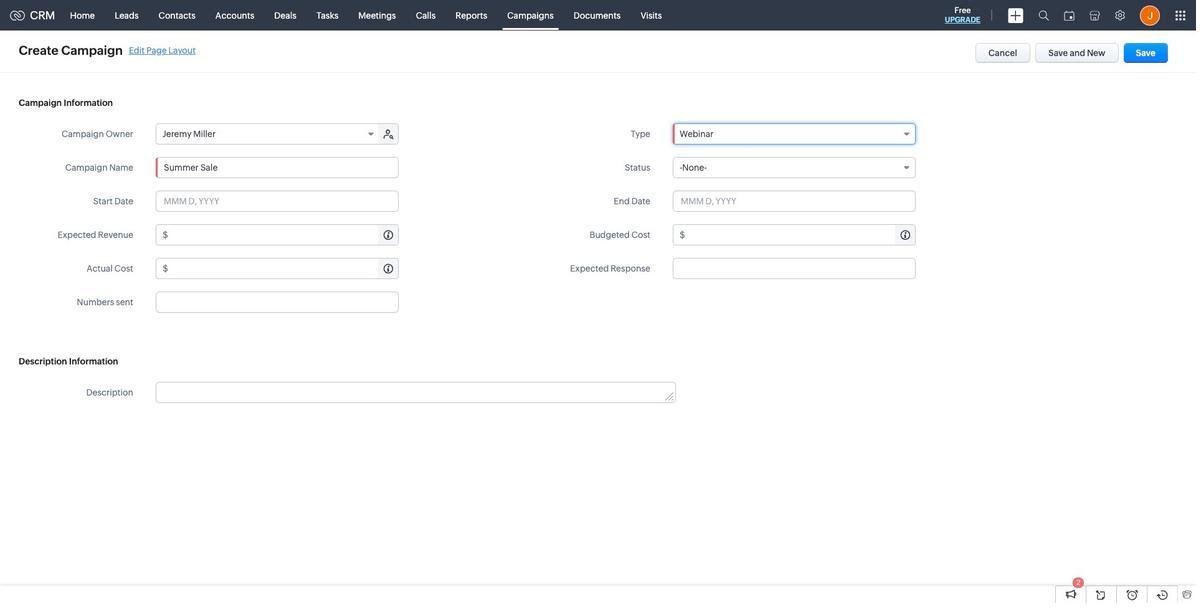 Task type: vqa. For each thing, say whether or not it's contained in the screenshot.
Profile ELEMENT
yes



Task type: describe. For each thing, give the bounding box(es) containing it.
search element
[[1031, 0, 1056, 31]]

search image
[[1038, 10, 1049, 21]]

profile image
[[1140, 5, 1160, 25]]



Task type: locate. For each thing, give the bounding box(es) containing it.
1 horizontal spatial mmm d, yyyy text field
[[673, 191, 916, 212]]

None field
[[673, 123, 916, 145], [156, 124, 379, 144], [673, 157, 916, 178], [673, 123, 916, 145], [156, 124, 379, 144], [673, 157, 916, 178]]

profile element
[[1132, 0, 1167, 30]]

create menu element
[[1000, 0, 1031, 30]]

create menu image
[[1008, 8, 1023, 23]]

None text field
[[156, 157, 399, 178], [170, 225, 398, 245], [687, 225, 915, 245], [170, 259, 398, 278], [156, 292, 399, 313], [156, 157, 399, 178], [170, 225, 398, 245], [687, 225, 915, 245], [170, 259, 398, 278], [156, 292, 399, 313]]

None text field
[[673, 258, 916, 279], [156, 382, 675, 402], [673, 258, 916, 279], [156, 382, 675, 402]]

2 mmm d, yyyy text field from the left
[[673, 191, 916, 212]]

logo image
[[10, 10, 25, 20]]

calendar image
[[1064, 10, 1075, 20]]

1 mmm d, yyyy text field from the left
[[156, 191, 399, 212]]

0 horizontal spatial mmm d, yyyy text field
[[156, 191, 399, 212]]

MMM D, YYYY text field
[[156, 191, 399, 212], [673, 191, 916, 212]]



